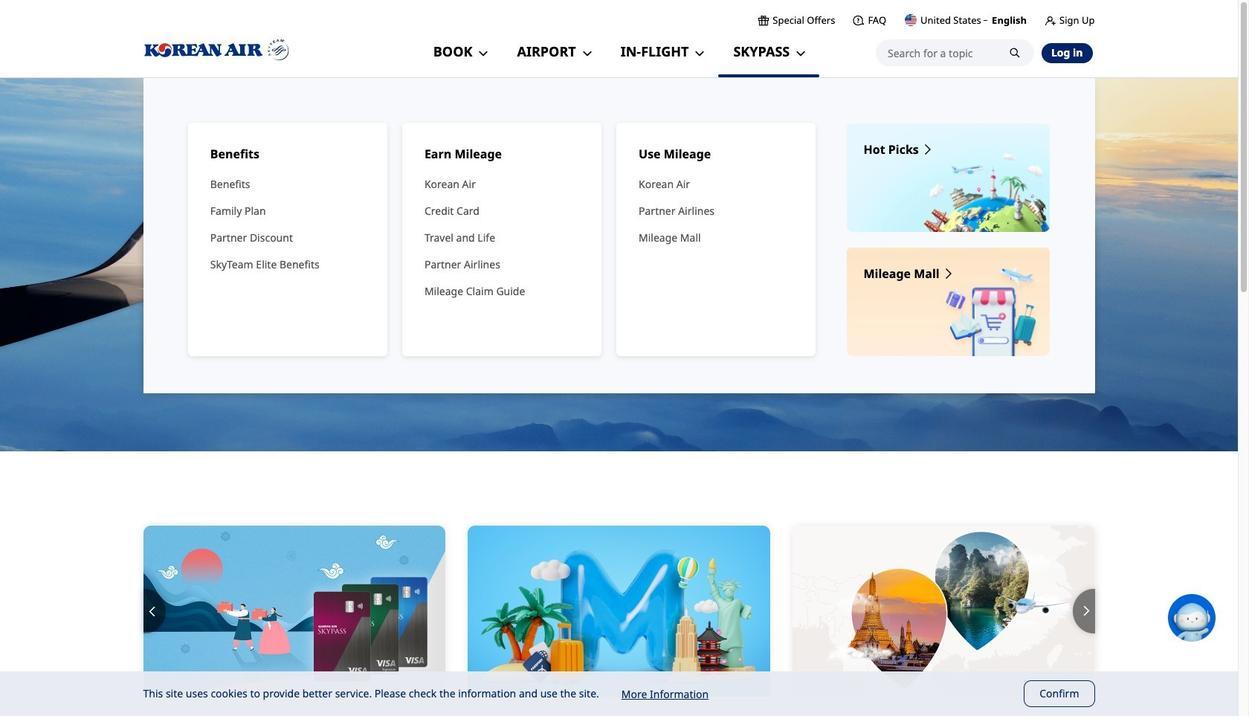 Task type: locate. For each thing, give the bounding box(es) containing it.
tab list
[[143, 181, 1095, 221]]

itinerary type group
[[394, 243, 556, 271]]

booking type group
[[173, 243, 368, 273]]



Task type: vqa. For each thing, say whether or not it's contained in the screenshot.
for
no



